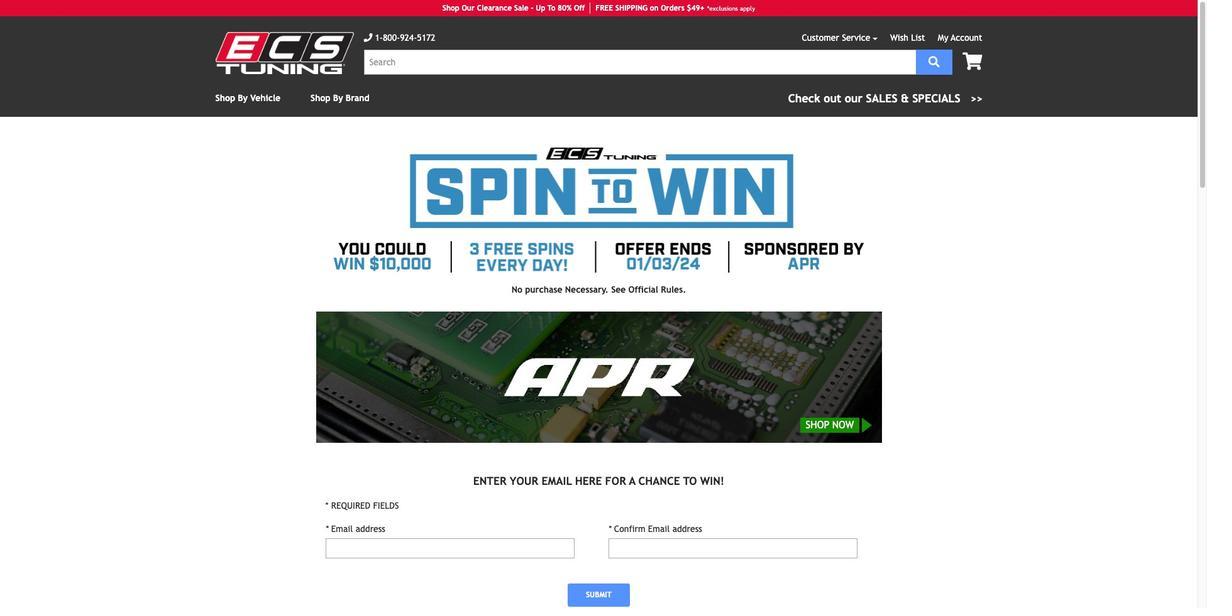 Task type: describe. For each thing, give the bounding box(es) containing it.
*exclusions
[[707, 5, 738, 12]]

enter
[[473, 475, 507, 488]]

800-
[[383, 33, 400, 43]]

2 email from the left
[[648, 525, 670, 535]]

account
[[951, 33, 983, 43]]

shop our clearance sale - up to 80% off link
[[443, 3, 591, 14]]

service
[[842, 33, 871, 43]]

ecs tuning image
[[215, 32, 354, 74]]

* for * email address
[[325, 525, 329, 535]]

shop for shop by vehicle
[[215, 93, 235, 103]]

1-
[[375, 33, 383, 43]]

submit
[[586, 591, 612, 600]]

shop by vehicle link
[[215, 93, 281, 103]]

confirm
[[614, 525, 646, 535]]

sales
[[866, 92, 898, 105]]

my account link
[[938, 33, 983, 43]]

your
[[510, 475, 539, 488]]

submit button
[[568, 584, 630, 608]]

sales &                              specials
[[866, 92, 961, 105]]

shop now link
[[316, 312, 882, 443]]

* for * confirm email address
[[608, 525, 612, 535]]

1 address from the left
[[356, 525, 386, 535]]

2 address from the left
[[673, 525, 703, 535]]

wish list link
[[891, 33, 925, 43]]

email
[[542, 475, 572, 488]]

1-800-924-5172
[[375, 33, 436, 43]]

customer service button
[[802, 31, 878, 45]]

no
[[512, 285, 523, 295]]

1 email from the left
[[331, 525, 353, 535]]

shop now
[[806, 419, 854, 431]]

by for vehicle
[[238, 93, 248, 103]]

for
[[605, 475, 626, 488]]

* confirm email address
[[608, 525, 703, 535]]

no purchase necessary. see official rules.
[[512, 285, 686, 295]]

wish
[[891, 33, 909, 43]]

official
[[629, 285, 658, 295]]

shop by brand link
[[311, 93, 370, 103]]

free ship ping on orders $49+ *exclusions apply
[[596, 4, 755, 13]]

apr image
[[502, 351, 696, 404]]

our
[[462, 4, 475, 13]]

to
[[683, 475, 697, 488]]

1-800-924-5172 link
[[364, 31, 436, 45]]

shop by brand
[[311, 93, 370, 103]]

shop for shop now
[[806, 419, 830, 431]]

enter your email here for a chance to win!
[[473, 475, 725, 488]]

search image
[[929, 56, 940, 67]]

clearance
[[477, 4, 512, 13]]



Task type: locate. For each thing, give the bounding box(es) containing it.
ping
[[631, 4, 648, 13]]

*exclusions apply link
[[707, 3, 755, 13]]

sale
[[514, 4, 529, 13]]

0 horizontal spatial email
[[331, 525, 353, 535]]

80%
[[558, 4, 572, 13]]

by left brand
[[333, 93, 343, 103]]

required
[[331, 501, 371, 511]]

5172
[[417, 33, 436, 43]]

shop left now
[[806, 419, 830, 431]]

email
[[331, 525, 353, 535], [648, 525, 670, 535]]

customer service
[[802, 33, 871, 43]]

* left confirm
[[608, 525, 612, 535]]

apply
[[740, 5, 755, 12]]

specials
[[913, 92, 961, 105]]

address
[[356, 525, 386, 535], [673, 525, 703, 535]]

ecs tuning spin to win sweepstakes! every spin and every dollar spent is an entry! image
[[316, 137, 882, 283]]

by
[[238, 93, 248, 103], [333, 93, 343, 103]]

form
[[316, 500, 882, 609]]

orders
[[661, 4, 685, 13]]

my account
[[938, 33, 983, 43]]

necessary.
[[565, 285, 609, 295]]

shop by vehicle
[[215, 93, 281, 103]]

$49+
[[687, 4, 705, 13]]

shop for shop by brand
[[311, 93, 331, 103]]

address down to
[[673, 525, 703, 535]]

to
[[548, 4, 556, 13]]

&
[[901, 92, 909, 105]]

brand
[[346, 93, 370, 103]]

shop left our
[[443, 4, 460, 13]]

email right confirm
[[648, 525, 670, 535]]

shop our clearance sale - up to 80% off
[[443, 4, 585, 13]]

purchase
[[525, 285, 563, 295]]

vehicle
[[250, 93, 281, 103]]

0 horizontal spatial address
[[356, 525, 386, 535]]

up
[[536, 4, 546, 13]]

shop left brand
[[311, 93, 331, 103]]

form containing * required fields
[[316, 500, 882, 609]]

shop for shop our clearance sale - up to 80% off
[[443, 4, 460, 13]]

0 horizontal spatial by
[[238, 93, 248, 103]]

* email address
[[325, 525, 386, 535]]

shop left vehicle in the top left of the page
[[215, 93, 235, 103]]

by left vehicle in the top left of the page
[[238, 93, 248, 103]]

off
[[574, 4, 585, 13]]

sales &                              specials link
[[789, 90, 983, 107]]

shop inside shop our clearance sale - up to 80% off link
[[443, 4, 460, 13]]

1 horizontal spatial email
[[648, 525, 670, 535]]

phone image
[[364, 33, 373, 42]]

address down * required fields
[[356, 525, 386, 535]]

win!
[[700, 475, 725, 488]]

1 horizontal spatial address
[[673, 525, 703, 535]]

here
[[575, 475, 602, 488]]

1 horizontal spatial by
[[333, 93, 343, 103]]

wish list
[[891, 33, 925, 43]]

chance
[[639, 475, 680, 488]]

on
[[650, 4, 659, 13]]

* for * required fields
[[325, 501, 329, 511]]

* down * required fields
[[325, 525, 329, 535]]

ship
[[616, 4, 631, 13]]

* left required
[[325, 501, 329, 511]]

email down required
[[331, 525, 353, 535]]

-
[[531, 4, 534, 13]]

now
[[833, 419, 854, 431]]

924-
[[400, 33, 417, 43]]

shop
[[443, 4, 460, 13], [215, 93, 235, 103], [311, 93, 331, 103], [806, 419, 830, 431]]

* required fields
[[325, 501, 399, 511]]

Search text field
[[364, 50, 916, 75]]

shop inside "shop now" "link"
[[806, 419, 830, 431]]

*
[[325, 501, 329, 511], [325, 525, 329, 535], [608, 525, 612, 535]]

2 by from the left
[[333, 93, 343, 103]]

customer
[[802, 33, 840, 43]]

1 by from the left
[[238, 93, 248, 103]]

None email field
[[325, 539, 575, 559], [608, 539, 858, 559], [325, 539, 575, 559], [608, 539, 858, 559]]

fields
[[373, 501, 399, 511]]

rules.
[[661, 285, 686, 295]]

view your cart image
[[963, 53, 983, 70]]

my
[[938, 33, 949, 43]]

a
[[629, 475, 636, 488]]

free
[[596, 4, 613, 13]]

by for brand
[[333, 93, 343, 103]]

see
[[611, 285, 626, 295]]

list
[[911, 33, 925, 43]]



Task type: vqa. For each thing, say whether or not it's contained in the screenshot.
first Email from the right
yes



